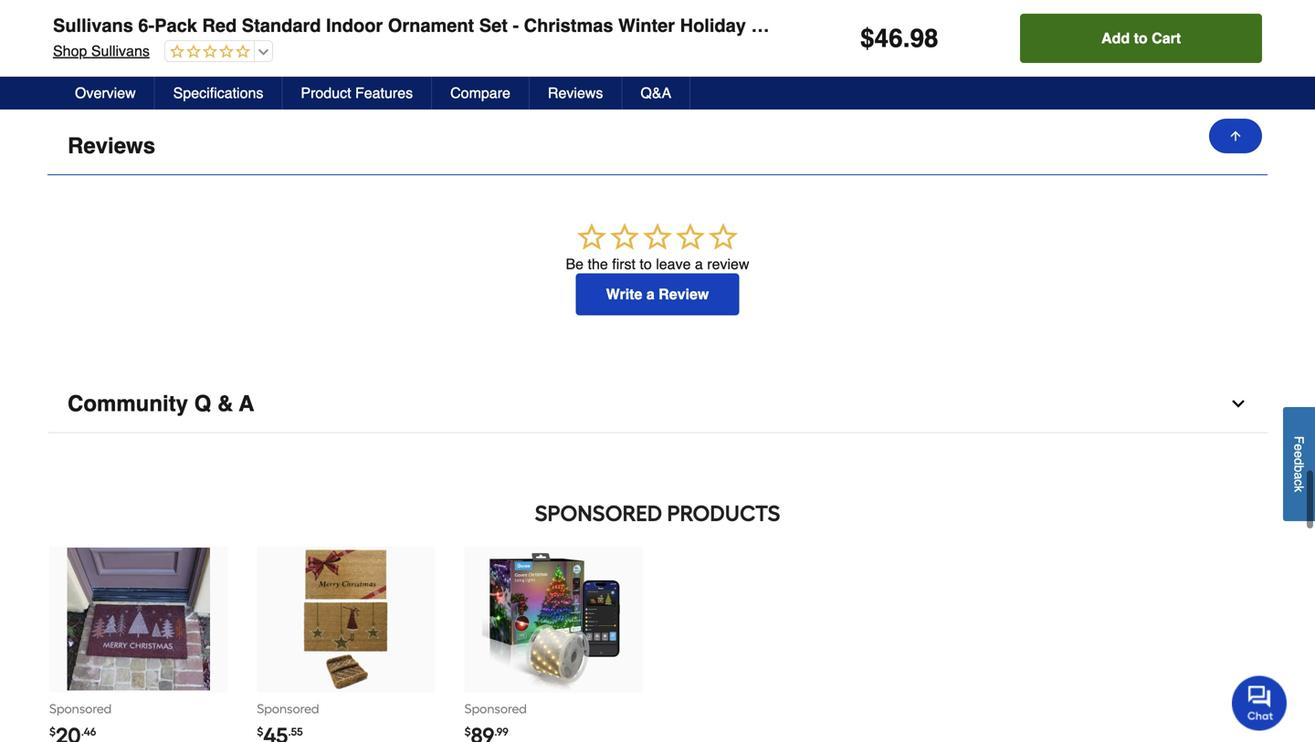 Task type: locate. For each thing, give the bounding box(es) containing it.
&
[[217, 391, 233, 416]]

1 vertical spatial a
[[647, 286, 655, 303]]

features
[[355, 84, 413, 101]]

review
[[659, 286, 709, 303]]

2 horizontal spatial indoor
[[1038, 48, 1079, 65]]

$ left .55
[[257, 725, 263, 739]]

cell down decoration
[[778, 47, 928, 66]]

southdeep products heading
[[47, 495, 1268, 532]]

to
[[1134, 30, 1148, 47], [640, 256, 652, 272]]

0 horizontal spatial cell
[[778, 47, 928, 66]]

2 rubber-cal 2-ft x 3-ft brown rectangular indoor or outdoor winter door mat image from the left
[[275, 548, 418, 691]]

decoration
[[751, 15, 847, 36]]

christmas
[[524, 15, 613, 36]]

1 e from the top
[[1292, 444, 1307, 451]]

1 horizontal spatial indoor cell
[[1038, 47, 1189, 66]]

community
[[68, 391, 188, 416]]

compare
[[450, 84, 510, 101]]

write a review button
[[576, 273, 739, 315]]

sponsored
[[535, 500, 662, 527], [49, 701, 112, 717], [257, 701, 319, 717], [465, 701, 527, 717]]

red
[[202, 15, 237, 36]]

0 horizontal spatial indoor cell
[[257, 47, 408, 66]]

write a review
[[606, 286, 709, 303]]

q
[[194, 391, 211, 416]]

1 vertical spatial cell
[[778, 47, 928, 66]]

a inside f e e d b a c k button
[[1292, 472, 1307, 480]]

0 horizontal spatial zero stars image
[[165, 44, 250, 61]]

to inside button
[[1134, 30, 1148, 47]]

d
[[1292, 458, 1307, 465]]

0 horizontal spatial reviews
[[68, 133, 155, 158]]

specifications button
[[155, 77, 283, 110]]

product
[[301, 84, 351, 101]]

reviews button
[[530, 77, 622, 110], [47, 118, 1268, 175]]

products
[[667, 500, 780, 527]]

reviews down overview button
[[68, 133, 155, 158]]

e up "d" at the right of page
[[1292, 444, 1307, 451]]

a
[[695, 256, 703, 272], [647, 286, 655, 303], [1292, 472, 1307, 480]]

product features
[[301, 84, 413, 101]]

to right 'add'
[[1134, 30, 1148, 47]]

reviews down christmas
[[548, 84, 603, 101]]

zero stars image down red at the top left
[[165, 44, 250, 61]]

a up the k
[[1292, 472, 1307, 480]]

rubber-cal 2-ft x 3-ft brown rectangular indoor or outdoor winter door mat image for .46
[[67, 548, 210, 691]]

$ for .46
[[49, 725, 56, 739]]

q&a
[[641, 84, 671, 101]]

1 vertical spatial to
[[640, 256, 652, 272]]

.99
[[494, 725, 508, 739]]

rubber-cal 2-ft x 3-ft brown rectangular indoor or outdoor winter door mat image
[[67, 548, 210, 691], [275, 548, 418, 691]]

e
[[1292, 444, 1307, 451], [1292, 451, 1307, 458]]

1 horizontal spatial indoor
[[326, 15, 383, 36]]

a inside write a review button
[[647, 286, 655, 303]]

compare button
[[432, 77, 530, 110]]

a right write
[[647, 286, 655, 303]]

to right first
[[640, 256, 652, 272]]

$ left .46
[[49, 725, 56, 739]]

1 horizontal spatial to
[[1134, 30, 1148, 47]]

a
[[239, 391, 254, 416]]

a right leave
[[695, 256, 703, 272]]

1 horizontal spatial rubber-cal 2-ft x 3-ft brown rectangular indoor or outdoor winter door mat image
[[275, 548, 418, 691]]

zero stars image
[[165, 44, 250, 61], [574, 221, 741, 255]]

reviews button down christmas
[[530, 77, 622, 110]]

$ left .99
[[465, 725, 471, 739]]

reviews button down q&a button
[[47, 118, 1268, 175]]

cell
[[1038, 0, 1189, 10], [778, 47, 928, 66]]

sullivans down 6-
[[91, 42, 150, 59]]

use location
[[79, 48, 171, 65]]

$ 46 . 98
[[860, 24, 939, 53]]

leave
[[656, 256, 691, 272]]

location
[[110, 48, 171, 65]]

reviews
[[548, 84, 603, 101], [68, 133, 155, 158]]

0 vertical spatial zero stars image
[[165, 44, 250, 61]]

1 horizontal spatial a
[[695, 256, 703, 272]]

indoor cell up the product
[[257, 47, 408, 66]]

1 rubber-cal 2-ft x 3-ft brown rectangular indoor or outdoor winter door mat image from the left
[[67, 548, 210, 691]]

govee 200-count 62-ft multi-function multicolor led plug-in christmas string lights timer image
[[482, 548, 625, 691]]

sponsored inside "southdeep products" heading
[[535, 500, 662, 527]]

indoor cell
[[257, 47, 408, 66], [1038, 47, 1189, 66]]

overview
[[75, 84, 136, 101]]

0 vertical spatial cell
[[1038, 0, 1189, 10]]

0 horizontal spatial a
[[647, 286, 655, 303]]

shop
[[53, 42, 87, 59]]

indoor cell down 'add'
[[1038, 47, 1189, 66]]

cell up 'add'
[[1038, 0, 1189, 10]]

ornament
[[388, 15, 474, 36]]

zero stars image up be the first to leave a review on the top of page
[[574, 221, 741, 255]]

$
[[860, 24, 875, 53], [49, 725, 56, 739], [257, 725, 263, 739], [465, 725, 471, 739]]

2 vertical spatial a
[[1292, 472, 1307, 480]]

f e e d b a c k
[[1292, 436, 1307, 492]]

2 horizontal spatial a
[[1292, 472, 1307, 480]]

indoor
[[326, 15, 383, 36], [257, 48, 299, 65], [1038, 48, 1079, 65]]

rubber-cal 2-ft x 3-ft brown rectangular indoor or outdoor winter door mat image for .55
[[275, 548, 418, 691]]

sullivans
[[53, 15, 133, 36], [91, 42, 150, 59]]

0 vertical spatial sullivans
[[53, 15, 133, 36]]

sullivans up shop sullivans
[[53, 15, 133, 36]]

1 vertical spatial reviews
[[68, 133, 155, 158]]

0 vertical spatial to
[[1134, 30, 1148, 47]]

0 horizontal spatial rubber-cal 2-ft x 3-ft brown rectangular indoor or outdoor winter door mat image
[[67, 548, 210, 691]]

overview button
[[57, 77, 155, 110]]

0 vertical spatial a
[[695, 256, 703, 272]]

$ for .55
[[257, 725, 263, 739]]

winter
[[618, 15, 675, 36]]

e up "b"
[[1292, 451, 1307, 458]]

1 horizontal spatial reviews
[[548, 84, 603, 101]]

6-
[[138, 15, 154, 36]]

1 vertical spatial zero stars image
[[574, 221, 741, 255]]

q&a button
[[622, 77, 691, 110]]

sponsored for .46
[[49, 701, 112, 717]]



Task type: vqa. For each thing, say whether or not it's contained in the screenshot.
.55
yes



Task type: describe. For each thing, give the bounding box(es) containing it.
holiday
[[680, 15, 746, 36]]

1 vertical spatial reviews button
[[47, 118, 1268, 175]]

specifications
[[173, 84, 263, 101]]

arrow up image
[[1228, 129, 1243, 143]]

use
[[79, 48, 106, 65]]

cart
[[1152, 30, 1181, 47]]

chevron down image
[[1229, 395, 1248, 413]]

be the first to leave a review
[[566, 256, 749, 272]]

0 horizontal spatial to
[[640, 256, 652, 272]]

b
[[1292, 465, 1307, 472]]

46
[[875, 24, 903, 53]]

be
[[566, 256, 584, 272]]

sullivans 6-pack red standard indoor ornament set - christmas winter holiday decoration
[[53, 15, 847, 36]]

product features button
[[283, 77, 432, 110]]

.
[[903, 24, 910, 53]]

-
[[513, 15, 519, 36]]

.55
[[288, 725, 303, 739]]

chat invite button image
[[1232, 675, 1288, 731]]

2 e from the top
[[1292, 451, 1307, 458]]

1 vertical spatial sullivans
[[91, 42, 150, 59]]

pack
[[154, 15, 197, 36]]

k
[[1292, 486, 1307, 492]]

f
[[1292, 436, 1307, 444]]

standard
[[242, 15, 321, 36]]

1 indoor cell from the left
[[257, 47, 408, 66]]

community q & a button
[[47, 376, 1268, 433]]

$ left .
[[860, 24, 875, 53]]

sponsored for .55
[[257, 701, 319, 717]]

.46
[[81, 725, 96, 739]]

review
[[707, 256, 749, 272]]

the
[[588, 256, 608, 272]]

c
[[1292, 480, 1307, 486]]

a for be the first to leave a review
[[695, 256, 703, 272]]

first
[[612, 256, 636, 272]]

chevron up image
[[1229, 137, 1248, 155]]

$ for .99
[[465, 725, 471, 739]]

shop sullivans
[[53, 42, 150, 59]]

1 horizontal spatial zero stars image
[[574, 221, 741, 255]]

sponsored for .99
[[465, 701, 527, 717]]

f e e d b a c k button
[[1283, 407, 1315, 521]]

write
[[606, 286, 642, 303]]

2 indoor cell from the left
[[1038, 47, 1189, 66]]

sponsored products
[[535, 500, 780, 527]]

1 horizontal spatial cell
[[1038, 0, 1189, 10]]

98
[[910, 24, 939, 53]]

add to cart
[[1102, 30, 1181, 47]]

add to cart button
[[1020, 14, 1262, 63]]

community q & a
[[68, 391, 254, 416]]

0 vertical spatial reviews
[[548, 84, 603, 101]]

a for f e e d b a c k
[[1292, 472, 1307, 480]]

set
[[479, 15, 508, 36]]

0 horizontal spatial indoor
[[257, 48, 299, 65]]

add
[[1102, 30, 1130, 47]]

0 vertical spatial reviews button
[[530, 77, 622, 110]]



